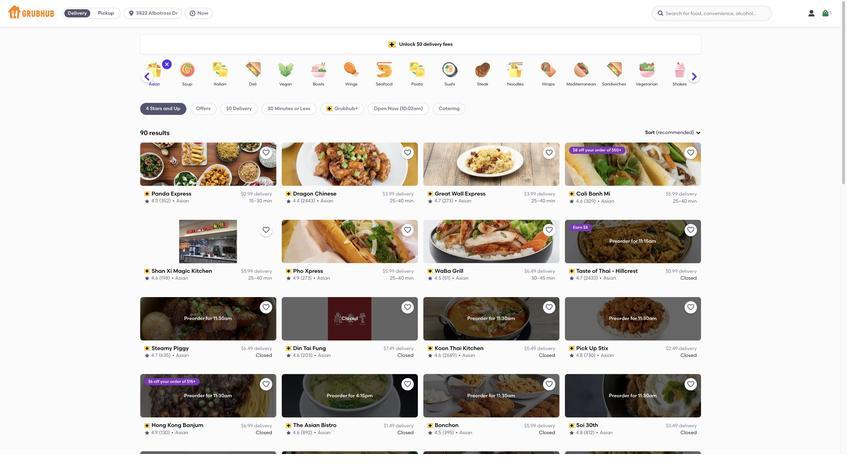 Task type: locate. For each thing, give the bounding box(es) containing it.
1 vertical spatial your
[[160, 380, 169, 384]]

asian for soi 30th
[[600, 430, 613, 436]]

1 vertical spatial 4.5
[[435, 430, 441, 436]]

star icon image left 4.6 (198)
[[144, 276, 150, 281]]

kitchen right koon
[[463, 345, 484, 352]]

-
[[612, 268, 615, 274]]

subscription pass image
[[427, 192, 434, 196], [569, 269, 575, 274], [144, 346, 150, 351], [286, 346, 292, 351], [569, 346, 575, 351], [427, 423, 434, 428], [569, 423, 575, 428]]

asian for great wall express
[[459, 198, 472, 204]]

• asian down mi
[[598, 198, 614, 204]]

asian down great wall express
[[459, 198, 472, 204]]

2 $3.99 from the left
[[525, 191, 536, 197]]

pasta image
[[405, 62, 429, 77]]

4.6 for shan xi magic kitchen
[[151, 276, 158, 281]]

None field
[[645, 129, 701, 136]]

deli
[[249, 82, 257, 87]]

0 vertical spatial up
[[174, 106, 180, 112]]

star icon image left 4.9 (273)
[[286, 276, 291, 281]]

1 4.8 from the top
[[576, 353, 583, 359]]

subscription pass image for din tai fung
[[286, 346, 292, 351]]

• down panda express
[[173, 198, 175, 204]]

delivery inside delivery button
[[68, 10, 87, 16]]

up right and
[[174, 106, 180, 112]]

• asian right (395)
[[456, 430, 473, 436]]

steak image
[[471, 62, 495, 77]]

subscription pass image left bonchon
[[427, 423, 434, 428]]

0 horizontal spatial $6.49 delivery
[[241, 346, 272, 352]]

grubhub plus flag logo image
[[388, 41, 397, 48], [326, 106, 333, 112]]

subscription pass image left pho
[[286, 269, 292, 274]]

unlock
[[399, 41, 416, 47]]

vegan
[[279, 82, 292, 87]]

1 vertical spatial of
[[592, 268, 598, 274]]

or
[[294, 106, 299, 112]]

11:30am for pick up stix
[[638, 316, 657, 322]]

off
[[579, 148, 584, 153], [154, 380, 159, 384]]

svg image
[[808, 9, 816, 17], [822, 9, 830, 17], [128, 10, 135, 17], [657, 10, 664, 17], [164, 62, 170, 67], [696, 130, 701, 136]]

1 vertical spatial up
[[589, 345, 597, 352]]

save this restaurant image for koon thai kitchen
[[545, 303, 553, 312]]

$6.49 delivery for waba grill
[[525, 269, 555, 274]]

4.9
[[293, 276, 300, 281], [151, 430, 158, 436]]

of left $15+
[[182, 380, 186, 384]]

1 horizontal spatial $0.99
[[666, 269, 678, 274]]

0 horizontal spatial $0.99
[[241, 191, 253, 197]]

1 horizontal spatial $6.49
[[525, 269, 536, 274]]

1 horizontal spatial express
[[465, 190, 486, 197]]

4.5 for waba grill
[[435, 276, 441, 281]]

cali
[[577, 190, 588, 197]]

25–40
[[390, 198, 404, 204], [532, 198, 546, 204], [673, 198, 687, 204], [248, 276, 262, 281], [390, 276, 404, 281]]

• right (198)
[[172, 276, 174, 281]]

$3.99 delivery
[[383, 191, 414, 197], [525, 191, 555, 197]]

• for waba grill
[[452, 276, 454, 281]]

4.5
[[435, 276, 441, 281], [435, 430, 441, 436]]

(2443)
[[301, 198, 315, 204]]

0 vertical spatial $8
[[573, 148, 578, 153]]

min for waba grill
[[547, 276, 555, 281]]

4.5 left (51)
[[435, 276, 441, 281]]

order for kong
[[170, 380, 181, 384]]

4.7 for taste of thai - hillcrest
[[576, 276, 583, 281]]

asian down the xpress
[[317, 276, 330, 281]]

pick
[[577, 345, 588, 352]]

4.7
[[435, 198, 441, 204], [576, 276, 583, 281], [151, 353, 158, 359]]

$6.99 delivery
[[241, 423, 272, 429]]

express up (352)
[[171, 190, 191, 197]]

1 vertical spatial $6.49 delivery
[[241, 346, 272, 352]]

save this restaurant image for bonchon
[[545, 381, 553, 389]]

chinese
[[315, 190, 337, 197]]

star icon image left 4.7 (635)
[[144, 353, 150, 359]]

asian down magic
[[175, 276, 188, 281]]

delivery for waba grill
[[537, 269, 555, 274]]

up up "(730)"
[[589, 345, 597, 352]]

noodles image
[[504, 62, 528, 77]]

0 horizontal spatial 4.7
[[151, 353, 158, 359]]

• asian down great wall express
[[455, 198, 472, 204]]

up
[[174, 106, 180, 112], [589, 345, 597, 352]]

delivery
[[68, 10, 87, 16], [233, 106, 252, 112]]

0 horizontal spatial $6.49
[[241, 346, 253, 352]]

italian image
[[208, 62, 232, 77]]

your right $6
[[160, 380, 169, 384]]

0 vertical spatial kitchen
[[192, 268, 212, 274]]

0 horizontal spatial grubhub plus flag logo image
[[326, 106, 333, 112]]

star icon image for dragon chinese
[[286, 199, 291, 204]]

25–40 min
[[390, 198, 414, 204], [532, 198, 555, 204], [673, 198, 697, 204], [248, 276, 272, 281], [390, 276, 414, 281]]

• for pho xpress
[[314, 276, 316, 281]]

now inside now button
[[198, 10, 208, 16]]

svg image
[[189, 10, 196, 17]]

2 express from the left
[[465, 190, 486, 197]]

great
[[435, 190, 451, 197]]

save this restaurant image for panda express
[[262, 149, 270, 157]]

seafood image
[[372, 62, 396, 77]]

great wall express logo image
[[423, 143, 560, 186]]

asian down hong kong banjum
[[175, 430, 188, 436]]

1 vertical spatial grubhub plus flag logo image
[[326, 106, 333, 112]]

4.7 left (635)
[[151, 353, 158, 359]]

4.8 down the pick
[[576, 353, 583, 359]]

4.6 for din tai fung
[[293, 353, 300, 359]]

• asian down 'fung'
[[314, 353, 331, 359]]

asian right (812)
[[600, 430, 613, 436]]

1 horizontal spatial (273)
[[442, 198, 453, 204]]

2 $3.99 delivery from the left
[[525, 191, 555, 197]]

4 stars and up
[[146, 106, 180, 112]]

sandwiches
[[602, 82, 626, 87]]

1 vertical spatial order
[[170, 380, 181, 384]]

0 vertical spatial $6.49 delivery
[[525, 269, 555, 274]]

grubhub plus flag logo image left the grubhub+
[[326, 106, 333, 112]]

kitchen right magic
[[192, 268, 212, 274]]

off for hong
[[154, 380, 159, 384]]

min for great wall express
[[547, 198, 555, 204]]

0 horizontal spatial (273)
[[301, 276, 312, 281]]

30 minutes or less
[[268, 106, 311, 112]]

• asian down piggy
[[172, 353, 189, 359]]

(273) down pho xpress
[[301, 276, 312, 281]]

30–45 min
[[532, 276, 555, 281]]

$3.49 delivery
[[666, 423, 697, 429]]

taste
[[577, 268, 591, 274]]

asian up (892)
[[305, 422, 320, 429]]

0 vertical spatial $0.99 delivery
[[241, 191, 272, 197]]

save this restaurant button
[[260, 147, 272, 159], [401, 147, 414, 159], [543, 147, 555, 159], [685, 147, 697, 159], [260, 224, 272, 236], [401, 224, 414, 236], [543, 224, 555, 236], [685, 224, 697, 236], [260, 301, 272, 314], [401, 301, 414, 314], [543, 301, 555, 314], [685, 301, 697, 314], [260, 379, 272, 391], [401, 379, 414, 391], [543, 379, 555, 391], [685, 379, 697, 391]]

4.5 for bonchon
[[435, 430, 441, 436]]

0 vertical spatial now
[[198, 10, 208, 16]]

• asian for steamy piggy
[[172, 353, 189, 359]]

0 horizontal spatial of
[[182, 380, 186, 384]]

• asian down the xpress
[[314, 276, 330, 281]]

of up (2433)
[[592, 268, 598, 274]]

1 $3.99 delivery from the left
[[383, 191, 414, 197]]

4.7 (273)
[[435, 198, 453, 204]]

for for pick up stix
[[631, 316, 637, 322]]

1 horizontal spatial $8
[[583, 225, 588, 230]]

save this restaurant button for up
[[685, 301, 697, 314]]

1 vertical spatial 4.7
[[576, 276, 583, 281]]

4.6 down din
[[293, 353, 300, 359]]

delivery for steamy piggy
[[254, 346, 272, 352]]

• right "(730)"
[[597, 353, 599, 359]]

0 vertical spatial grubhub plus flag logo image
[[388, 41, 397, 48]]

$2.49 delivery
[[666, 346, 697, 352]]

1 horizontal spatial your
[[585, 148, 594, 153]]

asian for taste of thai - hillcrest
[[604, 276, 616, 281]]

star icon image left the 4.7 (2433)
[[569, 276, 575, 281]]

asian down mi
[[601, 198, 614, 204]]

4.9 down hong
[[151, 430, 158, 436]]

save this restaurant image for great wall express
[[545, 149, 553, 157]]

2 vertical spatial of
[[182, 380, 186, 384]]

11:30am
[[214, 316, 232, 322], [497, 316, 515, 322], [638, 316, 657, 322], [214, 393, 232, 399], [497, 393, 515, 399], [638, 393, 657, 399]]

• asian down 30th
[[597, 430, 613, 436]]

• asian down panda express
[[173, 198, 189, 204]]

subscription pass image left "steamy"
[[144, 346, 150, 351]]

asian down piggy
[[176, 353, 189, 359]]

star icon image left 4.6 (309)
[[569, 199, 575, 204]]

30
[[268, 106, 274, 112]]

closed for soi 30th
[[681, 430, 697, 436]]

$3.99 delivery for great wall express
[[525, 191, 555, 197]]

stars
[[150, 106, 162, 112]]

earn
[[573, 225, 582, 230]]

11:30am for bonchon
[[497, 393, 515, 399]]

cali banh mi logo image
[[565, 143, 701, 186]]

delivery for taste of thai - hillcrest
[[679, 269, 697, 274]]

2 horizontal spatial 4.7
[[576, 276, 583, 281]]

preorder for 11:30am
[[184, 316, 232, 322], [468, 316, 515, 322], [609, 316, 657, 322], [184, 393, 232, 399], [468, 393, 515, 399], [609, 393, 657, 399]]

$0 right offers
[[226, 106, 232, 112]]

subscription pass image left great
[[427, 192, 434, 196]]

asian for bonchon
[[460, 430, 473, 436]]

• down taste of thai - hillcrest on the bottom right of page
[[600, 276, 602, 281]]

• down banh
[[598, 198, 600, 204]]

for for soi 30th
[[631, 393, 637, 399]]

$0 right the unlock
[[417, 41, 422, 47]]

0 vertical spatial of
[[607, 148, 611, 153]]

$6.49
[[525, 269, 536, 274], [241, 346, 253, 352]]

• for great wall express
[[455, 198, 457, 204]]

for for taste of thai - hillcrest
[[631, 238, 638, 244]]

4.5 (395)
[[435, 430, 454, 436]]

4.6 (892)
[[293, 430, 313, 436]]

0 horizontal spatial delivery
[[68, 10, 87, 16]]

pho xpress logo image
[[282, 220, 418, 263]]

$0.99 delivery for panda express
[[241, 191, 272, 197]]

2 horizontal spatial of
[[607, 148, 611, 153]]

1 horizontal spatial $6.49 delivery
[[525, 269, 555, 274]]

$0.99
[[241, 191, 253, 197], [666, 269, 678, 274]]

0 vertical spatial 4.8
[[576, 353, 583, 359]]

• right (812)
[[597, 430, 598, 436]]

3822
[[136, 10, 147, 16]]

4.8 for pick up stix
[[576, 353, 583, 359]]

4.9 down pho
[[293, 276, 300, 281]]

subscription pass image left dragon
[[286, 192, 292, 196]]

$8
[[573, 148, 578, 153], [583, 225, 588, 230]]

0 horizontal spatial thai
[[450, 345, 462, 352]]

• down dragon chinese
[[317, 198, 319, 204]]

pickup button
[[92, 8, 120, 19]]

sushi image
[[438, 62, 462, 77]]

the asian bistro
[[293, 422, 337, 429]]

1 horizontal spatial delivery
[[233, 106, 252, 112]]

1 vertical spatial (273)
[[301, 276, 312, 281]]

4.5 left (395)
[[435, 430, 441, 436]]

star icon image left '4.3'
[[144, 199, 150, 204]]

0 horizontal spatial 4.9
[[151, 430, 158, 436]]

asian for hong kong banjum
[[175, 430, 188, 436]]

save this restaurant button for asian
[[401, 379, 414, 391]]

0 vertical spatial your
[[585, 148, 594, 153]]

0 horizontal spatial up
[[174, 106, 180, 112]]

2 vertical spatial 4.7
[[151, 353, 158, 359]]

1 vertical spatial 4.8
[[576, 430, 583, 436]]

0 vertical spatial 4.5
[[435, 276, 441, 281]]

4.9 (273)
[[293, 276, 312, 281]]

1 vertical spatial $8
[[583, 225, 588, 230]]

pick up stix
[[577, 345, 609, 352]]

subscription pass image left waba
[[427, 269, 434, 274]]

1 vertical spatial 4.9
[[151, 430, 158, 436]]

• down steamy piggy
[[172, 353, 174, 359]]

• down 'fung'
[[314, 353, 316, 359]]

0 vertical spatial 4.7
[[435, 198, 441, 204]]

1 horizontal spatial off
[[579, 148, 584, 153]]

save this restaurant image
[[262, 149, 270, 157], [404, 149, 412, 157], [545, 149, 553, 157], [687, 149, 695, 157], [545, 226, 553, 234], [262, 381, 270, 389], [545, 381, 553, 389], [687, 381, 695, 389]]

now right open
[[388, 106, 399, 112]]

1 horizontal spatial order
[[595, 148, 606, 153]]

4.6 (2689)
[[435, 353, 457, 359]]

asian for panda express
[[176, 198, 189, 204]]

0 vertical spatial off
[[579, 148, 584, 153]]

$6.49 delivery for steamy piggy
[[241, 346, 272, 352]]

star icon image
[[144, 199, 150, 204], [286, 199, 291, 204], [427, 199, 433, 204], [569, 199, 575, 204], [144, 276, 150, 281], [286, 276, 291, 281], [427, 276, 433, 281], [569, 276, 575, 281], [144, 353, 150, 359], [286, 353, 291, 359], [427, 353, 433, 359], [569, 353, 575, 359], [144, 430, 150, 436], [286, 430, 291, 436], [427, 430, 433, 436], [569, 430, 575, 436]]

star icon image left the "4.8 (812)"
[[569, 430, 575, 436]]

3822 albatross dr button
[[124, 8, 185, 19]]

star icon image left 4.5 (395)
[[427, 430, 433, 436]]

0 horizontal spatial now
[[198, 10, 208, 16]]

dr
[[172, 10, 178, 16]]

0 vertical spatial 4.9
[[293, 276, 300, 281]]

1 horizontal spatial $3.99 delivery
[[525, 191, 555, 197]]

order left $15+
[[170, 380, 181, 384]]

$15+
[[187, 380, 196, 384]]

1 vertical spatial $0.99
[[666, 269, 678, 274]]

1 horizontal spatial 4.7
[[435, 198, 441, 204]]

1 vertical spatial thai
[[450, 345, 462, 352]]

subscription pass image for koon thai kitchen
[[427, 346, 434, 351]]

delivery down 'deli'
[[233, 106, 252, 112]]

preorder for 11:30am for soi 30th
[[609, 393, 657, 399]]

(130)
[[159, 430, 170, 436]]

thai left -
[[599, 268, 611, 274]]

soup image
[[175, 62, 199, 77]]

subscription pass image
[[144, 192, 150, 196], [286, 192, 292, 196], [569, 192, 575, 196], [144, 269, 150, 274], [286, 269, 292, 274], [427, 269, 434, 274], [427, 346, 434, 351], [144, 423, 150, 428], [286, 423, 292, 428]]

asian down stix
[[601, 353, 614, 359]]

0 horizontal spatial order
[[170, 380, 181, 384]]

panda express logo image
[[140, 143, 276, 186]]

subscription pass image left the panda
[[144, 192, 150, 196]]

$5.99 delivery for xpress
[[383, 269, 414, 274]]

• asian down hong kong banjum
[[172, 430, 188, 436]]

asian down panda express
[[176, 198, 189, 204]]

1 vertical spatial kitchen
[[463, 345, 484, 352]]

• asian for pho xpress
[[314, 276, 330, 281]]

4.8 for soi 30th
[[576, 430, 583, 436]]

4.9 (130)
[[151, 430, 170, 436]]

bowls
[[313, 82, 324, 87]]

subscription pass image left soi
[[569, 423, 575, 428]]

4.6 down koon
[[435, 353, 441, 359]]

open now (10:02am)
[[374, 106, 423, 112]]

now button
[[185, 8, 215, 19]]

1 vertical spatial delivery
[[233, 106, 252, 112]]

your for hong
[[160, 380, 169, 384]]

0 horizontal spatial $8
[[573, 148, 578, 153]]

hong
[[152, 422, 166, 429]]

asian down bistro
[[318, 430, 331, 436]]

(273)
[[442, 198, 453, 204], [301, 276, 312, 281]]

sandwiches image
[[602, 62, 626, 77]]

1 horizontal spatial $3.99
[[525, 191, 536, 197]]

4.7 (635)
[[151, 353, 171, 359]]

dragon chinese  logo image
[[282, 143, 418, 186]]

25–40 min for great wall express
[[532, 198, 555, 204]]

your
[[585, 148, 594, 153], [160, 380, 169, 384]]

thai up (2689)
[[450, 345, 462, 352]]

grubhub plus flag logo image for unlock $0 delivery fees
[[388, 41, 397, 48]]

1 horizontal spatial $0
[[417, 41, 422, 47]]

1 horizontal spatial grubhub plus flag logo image
[[388, 41, 397, 48]]

2 4.5 from the top
[[435, 430, 441, 436]]

$1.49
[[384, 423, 395, 429]]

4.6 down the "cali"
[[576, 198, 583, 204]]

subscription pass image left the pick
[[569, 346, 575, 351]]

pasta
[[412, 82, 423, 87]]

order for banh
[[595, 148, 606, 153]]

subscription pass image left the "cali"
[[569, 192, 575, 196]]

delivery for great wall express
[[537, 191, 555, 197]]

subscription pass image left koon
[[427, 346, 434, 351]]

(273) down great
[[442, 198, 453, 204]]

0 horizontal spatial $3.99 delivery
[[383, 191, 414, 197]]

• right (395)
[[456, 430, 458, 436]]

• asian down magic
[[172, 276, 188, 281]]

star icon image left 4.5 (51)
[[427, 276, 433, 281]]

min for panda express
[[263, 198, 272, 204]]

4.7 for steamy piggy
[[151, 353, 158, 359]]

• asian down stix
[[597, 353, 614, 359]]

asian down grill
[[456, 276, 469, 281]]

save this restaurant image for pick up stix
[[687, 303, 695, 312]]

subscription pass image left hong
[[144, 423, 150, 428]]

min for shan xi magic kitchen
[[263, 276, 272, 281]]

subscription pass image left din
[[286, 346, 292, 351]]

1 horizontal spatial $0.99 delivery
[[666, 269, 697, 274]]

1 horizontal spatial 4.9
[[293, 276, 300, 281]]

delivery for soi 30th
[[679, 423, 697, 429]]

1 4.5 from the top
[[435, 276, 441, 281]]

none field containing sort
[[645, 129, 701, 136]]

preorder for 11:30am for pick up stix
[[609, 316, 657, 322]]

• asian down taste of thai - hillcrest on the bottom right of page
[[600, 276, 616, 281]]

0 vertical spatial $6.49
[[525, 269, 536, 274]]

1 horizontal spatial thai
[[599, 268, 611, 274]]

dragon
[[293, 190, 314, 197]]

1 vertical spatial $0
[[226, 106, 232, 112]]

bonchon
[[435, 422, 459, 429]]

preorder for 11:30am for hong kong banjum
[[184, 393, 232, 399]]

0 vertical spatial $0.99
[[241, 191, 253, 197]]

mi
[[604, 190, 611, 197]]

0 vertical spatial $0
[[417, 41, 422, 47]]

asian right (395)
[[460, 430, 473, 436]]

asian image
[[142, 62, 166, 77]]

your left $50+
[[585, 148, 594, 153]]

save this restaurant image
[[262, 226, 270, 234], [404, 226, 412, 234], [687, 226, 695, 234], [262, 303, 270, 312], [404, 303, 412, 312], [545, 303, 553, 312], [687, 303, 695, 312], [404, 381, 412, 389]]

4.7 down great
[[435, 198, 441, 204]]

wraps image
[[537, 62, 561, 77]]

0 vertical spatial order
[[595, 148, 606, 153]]

asian for koon thai kitchen
[[462, 353, 475, 359]]

1 vertical spatial now
[[388, 106, 399, 112]]

2 4.8 from the top
[[576, 430, 583, 436]]

1 vertical spatial $6.49
[[241, 346, 253, 352]]

1 vertical spatial $0.99 delivery
[[666, 269, 697, 274]]

0 horizontal spatial $3.99
[[383, 191, 395, 197]]

25–40 min for shan xi magic kitchen
[[248, 276, 272, 281]]

25–40 for pho xpress
[[390, 276, 404, 281]]

1 horizontal spatial now
[[388, 106, 399, 112]]

0 horizontal spatial $0
[[226, 106, 232, 112]]

• right (51)
[[452, 276, 454, 281]]

0 vertical spatial (273)
[[442, 198, 453, 204]]

asian down 'fung'
[[318, 353, 331, 359]]

• asian down bistro
[[314, 430, 331, 436]]

save this restaurant image for soi 30th
[[687, 381, 695, 389]]

preorder for 11:30am for steamy piggy
[[184, 316, 232, 322]]

4.7 (2433)
[[576, 276, 598, 281]]

25–40 min for dragon chinese
[[390, 198, 414, 204]]

1 vertical spatial off
[[154, 380, 159, 384]]

4:15pm
[[356, 393, 373, 399]]

preorder for soi 30th
[[609, 393, 630, 399]]

asian for pick up stix
[[601, 353, 614, 359]]

• down "koon thai kitchen"
[[459, 353, 461, 359]]

0 horizontal spatial express
[[171, 190, 191, 197]]

now right svg icon
[[198, 10, 208, 16]]

delivery left pickup
[[68, 10, 87, 16]]

0 vertical spatial delivery
[[68, 10, 87, 16]]

din
[[293, 345, 302, 352]]

)
[[693, 130, 694, 135]]

subscription pass image left "shan"
[[144, 269, 150, 274]]

• down the xpress
[[314, 276, 316, 281]]

save this restaurant button for grill
[[543, 224, 555, 236]]

4.6 down the
[[293, 430, 300, 436]]

stix
[[599, 345, 609, 352]]

0 horizontal spatial kitchen
[[192, 268, 212, 274]]

closed for bonchon
[[539, 430, 555, 436]]

0 horizontal spatial off
[[154, 380, 159, 384]]

subscription pass image for hong kong banjum
[[144, 423, 150, 428]]

closed for hong kong banjum
[[256, 430, 272, 436]]

asian down "koon thai kitchen"
[[462, 353, 475, 359]]

star icon image left 4.4
[[286, 199, 291, 204]]

0 horizontal spatial $0.99 delivery
[[241, 191, 272, 197]]

star icon image for bonchon
[[427, 430, 433, 436]]

bistro
[[321, 422, 337, 429]]

star icon image for waba grill
[[427, 276, 433, 281]]

1 $3.99 from the left
[[383, 191, 395, 197]]

4.8 down soi
[[576, 430, 583, 436]]

your for cali
[[585, 148, 594, 153]]

asian down chinese
[[321, 198, 333, 204]]

0 horizontal spatial your
[[160, 380, 169, 384]]

delivery button
[[63, 8, 92, 19]]



Task type: describe. For each thing, give the bounding box(es) containing it.
4.4
[[293, 198, 300, 204]]

1 button
[[822, 7, 832, 20]]

subscription pass image for great wall express
[[427, 192, 434, 196]]

preorder for steamy piggy
[[184, 316, 205, 322]]

mediterranean image
[[569, 62, 593, 77]]

banh
[[589, 190, 603, 197]]

$0.99 for panda express
[[241, 191, 253, 197]]

star icon image for panda express
[[144, 199, 150, 204]]

wings image
[[340, 62, 364, 77]]

xpress
[[305, 268, 323, 274]]

for for steamy piggy
[[206, 316, 212, 322]]

min for cali banh mi
[[688, 198, 697, 204]]

25–40 for cali banh mi
[[673, 198, 687, 204]]

11:30am for koon thai kitchen
[[497, 316, 515, 322]]

$8 off your order of $50+
[[573, 148, 622, 153]]

(
[[656, 130, 658, 135]]

unlock $0 delivery fees
[[399, 41, 453, 47]]

11:30am for steamy piggy
[[214, 316, 232, 322]]

• asian for hong kong banjum
[[172, 430, 188, 436]]

svg image inside '1' button
[[822, 9, 830, 17]]

asian down asian image
[[149, 82, 160, 87]]

fung
[[313, 345, 326, 352]]

closed for taste of thai - hillcrest
[[681, 276, 697, 281]]

italian
[[214, 82, 226, 87]]

pho xpress
[[293, 268, 323, 274]]

• for cali banh mi
[[598, 198, 600, 204]]

asian for cali banh mi
[[601, 198, 614, 204]]

main navigation navigation
[[0, 0, 841, 27]]

$5.49 delivery
[[524, 346, 555, 352]]

• for panda express
[[173, 198, 175, 204]]

of for hong kong banjum
[[182, 380, 186, 384]]

dragon chinese
[[293, 190, 337, 197]]

(730)
[[584, 353, 596, 359]]

svg image inside "3822 albatross dr" button
[[128, 10, 135, 17]]

• asian for taste of thai - hillcrest
[[600, 276, 616, 281]]

noodles
[[508, 82, 524, 87]]

$3.49
[[666, 423, 678, 429]]

vegan image
[[274, 62, 298, 77]]

star icon image for hong kong banjum
[[144, 430, 150, 436]]

asian for waba grill
[[456, 276, 469, 281]]

save this restaurant image for din tai fung
[[404, 303, 412, 312]]

din tai fung  logo image
[[328, 297, 372, 341]]

star icon image for pho xpress
[[286, 276, 291, 281]]

wraps
[[542, 82, 555, 87]]

• asian for soi 30th
[[597, 430, 613, 436]]

(635)
[[159, 353, 171, 359]]

steamy piggy
[[152, 345, 189, 352]]

for for bonchon
[[489, 393, 496, 399]]

$5.99 for pho xpress
[[383, 269, 395, 274]]

save this restaurant image for the asian bistro
[[404, 381, 412, 389]]

Search for food, convenience, alcohol... search field
[[652, 6, 772, 21]]

koon
[[435, 345, 449, 352]]

$5.49
[[524, 346, 536, 352]]

preorder for 11:30am for koon thai kitchen
[[468, 316, 515, 322]]

catering
[[439, 106, 460, 112]]

subscription pass image for bonchon
[[427, 423, 434, 428]]

banjum
[[183, 422, 203, 429]]

din tai fung
[[293, 345, 326, 352]]

• for shan xi magic kitchen
[[172, 276, 174, 281]]

koon thai kitchen
[[435, 345, 484, 352]]

$7.49
[[384, 346, 395, 352]]

grubhub+
[[335, 106, 358, 112]]

4.4 (2443)
[[293, 198, 315, 204]]

$5.99 delivery for xi
[[241, 269, 272, 274]]

asian for the asian bistro
[[318, 430, 331, 436]]

0 vertical spatial thai
[[599, 268, 611, 274]]

mediterranean
[[567, 82, 596, 87]]

delivery for pho xpress
[[396, 269, 414, 274]]

panda express
[[152, 190, 191, 197]]

(203)
[[301, 353, 313, 359]]

1
[[830, 10, 832, 16]]

cali banh mi
[[577, 190, 611, 197]]

• for dragon chinese
[[317, 198, 319, 204]]

$6 off your order of $15+
[[148, 380, 196, 384]]

subscription pass image for soi 30th
[[569, 423, 575, 428]]

hong kong banjum
[[152, 422, 203, 429]]

(10:02am)
[[400, 106, 423, 112]]

$7.49 delivery
[[384, 346, 414, 352]]

(892)
[[301, 430, 313, 436]]

subscription pass image for cali banh mi
[[569, 192, 575, 196]]

shakes image
[[668, 62, 692, 77]]

shan xi magic kitchen
[[152, 268, 212, 274]]

save this restaurant image for pho xpress
[[404, 226, 412, 234]]

vegetarian
[[636, 82, 658, 87]]

shakes
[[673, 82, 687, 87]]

offers
[[196, 106, 211, 112]]

4.8 (730)
[[576, 353, 596, 359]]

sort ( recommended )
[[645, 130, 694, 135]]

star icon image for taste of thai - hillcrest
[[569, 276, 575, 281]]

closed for steamy piggy
[[256, 353, 272, 359]]

great wall express
[[435, 190, 486, 197]]

(395)
[[443, 430, 454, 436]]

star icon image for koon thai kitchen
[[427, 353, 433, 359]]

delivery for koon thai kitchen
[[537, 346, 555, 352]]

subscription pass image for the asian bistro
[[286, 423, 292, 428]]

4.6 for koon thai kitchen
[[435, 353, 441, 359]]

star icon image for din tai fung
[[286, 353, 291, 359]]

1 horizontal spatial up
[[589, 345, 597, 352]]

$3.99 for great wall express
[[525, 191, 536, 197]]

waba grill logo image
[[423, 220, 560, 263]]

• asian for pick up stix
[[597, 353, 614, 359]]

star icon image for cali banh mi
[[569, 199, 575, 204]]

11:30am for hong kong banjum
[[214, 393, 232, 399]]

star icon image for great wall express
[[427, 199, 433, 204]]

deli image
[[241, 62, 265, 77]]

11:15am
[[639, 238, 656, 244]]

closed for din tai fung
[[398, 353, 414, 359]]

save this restaurant button for xi
[[260, 224, 272, 236]]

subscription pass image for waba grill
[[427, 269, 434, 274]]

4
[[146, 106, 149, 112]]

delivery for the asian bistro
[[396, 423, 414, 429]]

$0.99 delivery for taste of thai - hillcrest
[[666, 269, 697, 274]]

preorder for bonchon
[[468, 393, 488, 399]]

delivery for shan xi magic kitchen
[[254, 269, 272, 274]]

$6.99
[[241, 423, 253, 429]]

$6
[[148, 380, 153, 384]]

delivery for hong kong banjum
[[254, 423, 272, 429]]

1 horizontal spatial of
[[592, 268, 598, 274]]

preorder for pick up stix
[[609, 316, 630, 322]]

save this restaurant image for waba grill
[[545, 226, 553, 234]]

4.9 for pho xpress
[[293, 276, 300, 281]]

soup
[[182, 82, 192, 87]]

fees
[[443, 41, 453, 47]]

• asian for great wall express
[[455, 198, 472, 204]]

30–45
[[532, 276, 546, 281]]

4.6 (203)
[[293, 353, 313, 359]]

1 horizontal spatial kitchen
[[463, 345, 484, 352]]

(51)
[[443, 276, 451, 281]]

less
[[300, 106, 311, 112]]

recommended
[[658, 130, 693, 135]]

90
[[140, 129, 148, 137]]

4.6 for the asian bistro
[[293, 430, 300, 436]]

• asian for cali banh mi
[[598, 198, 614, 204]]

the
[[293, 422, 303, 429]]

25–40 for great wall express
[[532, 198, 546, 204]]

min for dragon chinese
[[405, 198, 414, 204]]

asian for din tai fung
[[318, 353, 331, 359]]

shan
[[152, 268, 165, 274]]

bowls image
[[307, 62, 331, 77]]

seafood
[[376, 82, 393, 87]]

save this restaurant image for steamy piggy
[[262, 303, 270, 312]]

(309)
[[584, 198, 596, 204]]

(198)
[[159, 276, 170, 281]]

shan xi magic kitchen logo image
[[179, 220, 237, 263]]

90 results
[[140, 129, 170, 137]]

30th
[[586, 422, 598, 429]]

asian for pho xpress
[[317, 276, 330, 281]]

grill
[[453, 268, 464, 274]]

delivery for panda express
[[254, 191, 272, 197]]

off for cali
[[579, 148, 584, 153]]

4.3
[[151, 198, 158, 204]]

albatross
[[149, 10, 171, 16]]

subscription pass image for pho xpress
[[286, 269, 292, 274]]

• asian for bonchon
[[456, 430, 473, 436]]

• for hong kong banjum
[[172, 430, 173, 436]]

$3.99 delivery for dragon chinese
[[383, 191, 414, 197]]

subscription pass image for pick up stix
[[569, 346, 575, 351]]

$50+
[[612, 148, 622, 153]]

$2.49
[[666, 346, 678, 352]]

sort
[[645, 130, 655, 135]]

$1.49 delivery
[[384, 423, 414, 429]]

save this restaurant image for shan xi magic kitchen
[[262, 226, 270, 234]]

vegetarian image
[[635, 62, 659, 77]]

preorder for 4:15pm
[[327, 393, 373, 399]]

steak
[[477, 82, 489, 87]]

(2433)
[[584, 276, 598, 281]]

star icon image for steamy piggy
[[144, 353, 150, 359]]

sushi
[[445, 82, 455, 87]]

for for the asian bistro
[[349, 393, 355, 399]]

preorder for koon thai kitchen
[[468, 316, 488, 322]]

asian for dragon chinese
[[321, 198, 333, 204]]

waba grill
[[435, 268, 464, 274]]

• asian for the asian bistro
[[314, 430, 331, 436]]

1 express from the left
[[171, 190, 191, 197]]

minutes
[[275, 106, 293, 112]]

asian for shan xi magic kitchen
[[175, 276, 188, 281]]

preorder for 11:30am for bonchon
[[468, 393, 515, 399]]

(2689)
[[443, 353, 457, 359]]

(352)
[[159, 198, 171, 204]]



Task type: vqa. For each thing, say whether or not it's contained in the screenshot.


